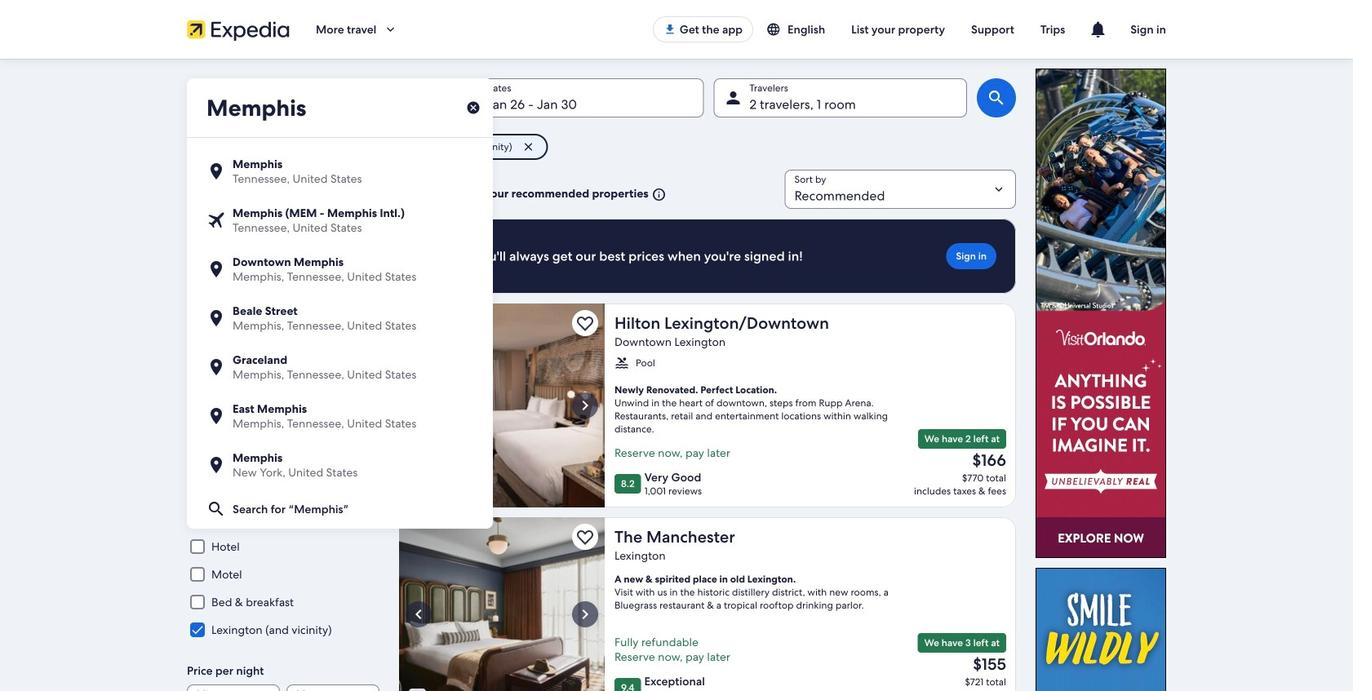 Task type: describe. For each thing, give the bounding box(es) containing it.
small image
[[649, 187, 667, 202]]

show next image for the manchester image
[[576, 605, 595, 625]]

restaurant image
[[399, 518, 605, 692]]

download the app button image
[[664, 23, 677, 36]]

clear going to image
[[466, 100, 481, 115]]

Save The Manchester  to a trip checkbox
[[572, 524, 598, 550]]

Going to text field
[[187, 78, 493, 137]]

search image
[[987, 88, 1007, 108]]

static map image image
[[187, 131, 380, 213]]



Task type: vqa. For each thing, say whether or not it's contained in the screenshot.
middle 26
no



Task type: locate. For each thing, give the bounding box(es) containing it.
0 horizontal spatial small image
[[615, 356, 630, 371]]

1 horizontal spatial small image
[[767, 22, 788, 37]]

1 vertical spatial small image
[[615, 356, 630, 371]]

expedia logo image
[[187, 18, 290, 41]]

communication center icon image
[[1089, 20, 1108, 39]]

show next image for hilton lexington/downtown image
[[576, 396, 595, 416]]

0 vertical spatial small image
[[767, 22, 788, 37]]

Save Hilton Lexington/Downtown to a trip checkbox
[[572, 310, 598, 336]]

room image
[[399, 304, 605, 508]]

small image
[[767, 22, 788, 37], [615, 356, 630, 371]]

show previous image for the manchester image
[[409, 605, 429, 625]]

more travel image
[[383, 22, 398, 37]]



